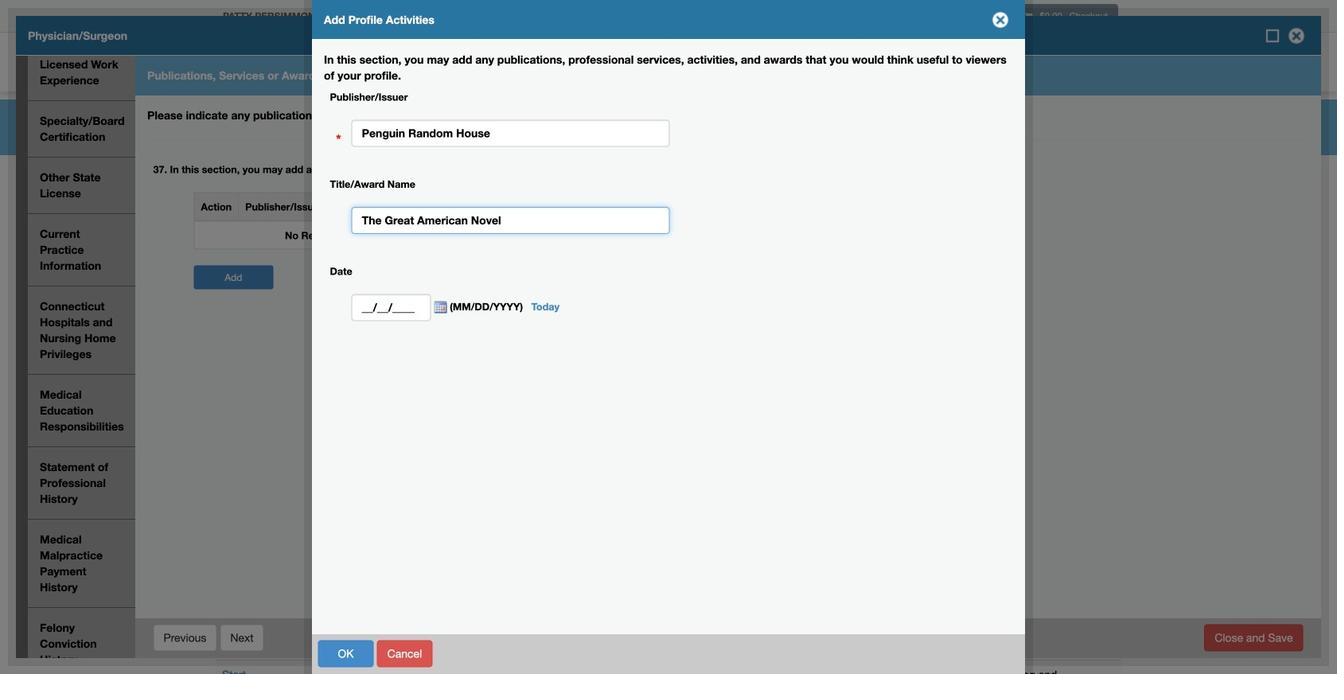 Task type: locate. For each thing, give the bounding box(es) containing it.
None image field
[[431, 301, 447, 314]]

None text field
[[352, 294, 431, 321]]

close window image
[[988, 7, 1013, 33], [1284, 23, 1310, 49]]

<b><center>state of connecticut<br>
 online elicense website</center></b> image
[[215, 36, 405, 62]]

None button
[[153, 625, 217, 652], [220, 625, 264, 652], [1205, 625, 1304, 652], [318, 640, 374, 668], [377, 640, 433, 668], [153, 625, 217, 652], [220, 625, 264, 652], [1205, 625, 1304, 652], [318, 640, 374, 668], [377, 640, 433, 668]]

1 horizontal spatial close window image
[[1284, 23, 1310, 49]]

0 horizontal spatial close window image
[[988, 7, 1013, 33]]

None text field
[[352, 120, 670, 147], [352, 207, 670, 234], [352, 120, 670, 147], [352, 207, 670, 234]]



Task type: describe. For each thing, give the bounding box(es) containing it.
maximize/minimize image
[[1265, 28, 1281, 44]]



